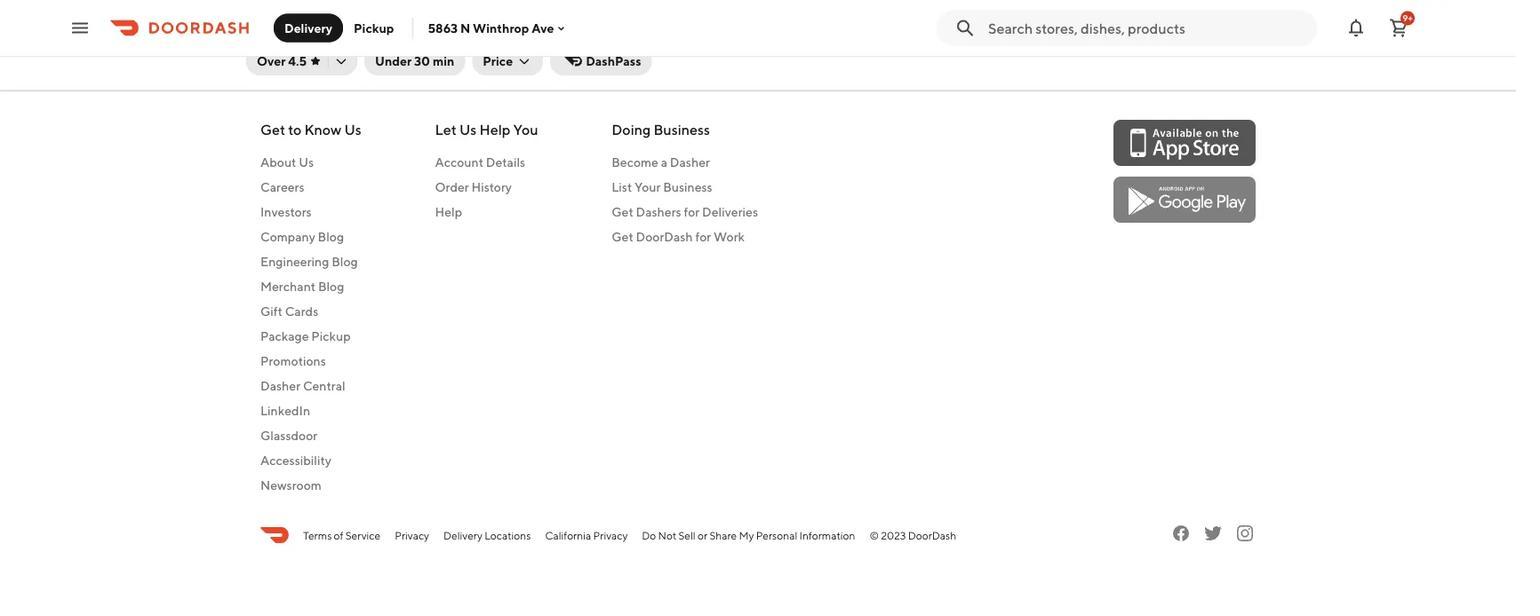 Task type: describe. For each thing, give the bounding box(es) containing it.
you
[[513, 121, 538, 138]]

get for get doordash for work
[[612, 230, 633, 244]]

doordash on facebook image
[[1171, 523, 1192, 545]]

your
[[635, 180, 661, 195]]

2 • from the left
[[332, 37, 337, 52]]

get for get dashers for deliveries
[[612, 205, 633, 220]]

account
[[435, 155, 483, 170]]

sell
[[679, 530, 696, 542]]

accessibility link
[[260, 452, 362, 470]]

under 30 min button
[[364, 47, 465, 76]]

or
[[698, 530, 708, 542]]

0 items, open order cart image
[[1388, 17, 1410, 39]]

become a dasher link
[[612, 154, 758, 172]]

us for about us
[[299, 155, 314, 170]]

us for let us help you
[[459, 121, 477, 138]]

glassdoor link
[[260, 427, 362, 445]]

2 privacy from the left
[[593, 530, 628, 542]]

help link
[[435, 204, 538, 221]]

about
[[260, 155, 296, 170]]

pickup inside pickup button
[[354, 20, 394, 35]]

package
[[260, 329, 309, 344]]

30 inside button
[[414, 54, 430, 68]]

5863
[[428, 21, 458, 35]]

3.2 for the vitamin shoppe
[[246, 37, 263, 52]]

promotions
[[260, 354, 326, 369]]

engineering
[[260, 255, 329, 269]]

doordash on instagram image
[[1234, 523, 1256, 545]]

linkedin
[[260, 404, 310, 419]]

investors link
[[260, 204, 362, 221]]

for for doordash
[[695, 230, 711, 244]]

dasher central link
[[260, 378, 362, 395]]

9+ button
[[1381, 10, 1417, 46]]

doing
[[612, 121, 651, 138]]

my
[[739, 530, 754, 542]]

fee for the vitamin shoppe
[[405, 37, 424, 52]]

winthrop
[[473, 21, 529, 35]]

dashpass
[[586, 54, 641, 68]]

blog for engineering blog
[[332, 255, 358, 269]]

n
[[460, 21, 470, 35]]

service
[[345, 530, 381, 542]]

0 vertical spatial 30
[[290, 37, 306, 52]]

order history
[[435, 180, 512, 195]]

share
[[710, 530, 737, 542]]

package pickup link
[[260, 328, 362, 346]]

price
[[483, 54, 513, 68]]

get to know us
[[260, 121, 362, 138]]

linkedin link
[[260, 403, 362, 420]]

under
[[375, 54, 412, 68]]

dashers
[[636, 205, 681, 220]]

merchant
[[260, 280, 316, 294]]

do
[[642, 530, 656, 542]]

get dashers for deliveries
[[612, 205, 758, 220]]

gift cards
[[260, 304, 318, 319]]

get for get to know us
[[260, 121, 285, 138]]

sephora
[[938, 15, 993, 32]]

careers
[[260, 180, 304, 195]]

open menu image
[[69, 17, 91, 39]]

about us link
[[260, 154, 362, 172]]

california privacy link
[[545, 528, 628, 544]]

know
[[304, 121, 342, 138]]

gift cards link
[[260, 303, 362, 321]]

account details link
[[435, 154, 538, 172]]

work
[[714, 230, 745, 244]]

package pickup
[[260, 329, 351, 344]]

careers link
[[260, 179, 362, 196]]

1 vertical spatial doordash
[[908, 530, 957, 542]]

get doordash for work link
[[612, 228, 758, 246]]

delivery button
[[274, 14, 343, 42]]

over 4.5
[[257, 54, 307, 68]]

under 30 min
[[375, 54, 454, 68]]

do not sell or share my personal information
[[642, 530, 855, 542]]

Store search: begin typing to search for stores available on DoorDash text field
[[988, 18, 1306, 38]]

get dashers for deliveries link
[[612, 204, 758, 221]]

terms of service link
[[303, 528, 381, 544]]

mi for sephora
[[958, 37, 972, 52]]

locations
[[485, 530, 531, 542]]

over
[[257, 54, 286, 68]]

price button
[[472, 47, 543, 76]]

notification bell image
[[1346, 17, 1367, 39]]

delivery locations
[[443, 530, 531, 542]]

merchant blog link
[[260, 278, 362, 296]]

accessibility
[[260, 454, 331, 468]]

of
[[334, 530, 343, 542]]

engineering blog
[[260, 255, 358, 269]]

the vitamin shoppe
[[246, 15, 380, 32]]

not
[[658, 530, 677, 542]]

$​0 for sephora
[[1029, 37, 1045, 52]]

details
[[486, 155, 525, 170]]



Task type: vqa. For each thing, say whether or not it's contained in the screenshot.
sliced
no



Task type: locate. For each thing, give the bounding box(es) containing it.
0 vertical spatial business
[[654, 121, 710, 138]]

2 horizontal spatial min
[[998, 37, 1019, 52]]

30
[[290, 37, 306, 52], [414, 54, 430, 68]]

help down order
[[435, 205, 462, 220]]

privacy left do
[[593, 530, 628, 542]]

us right the let
[[459, 121, 477, 138]]

1 vertical spatial get
[[612, 205, 633, 220]]

2 horizontal spatial us
[[459, 121, 477, 138]]

california
[[545, 530, 591, 542]]

central
[[303, 379, 345, 394]]

4.8 left "(44)"
[[938, 56, 957, 71]]

min for sephora
[[998, 37, 1019, 52]]

us right know
[[344, 121, 362, 138]]

business down the become a dasher link
[[663, 180, 713, 195]]

0 horizontal spatial delivery
[[358, 37, 403, 52]]

1 horizontal spatial doordash
[[908, 530, 957, 542]]

1 horizontal spatial min
[[433, 54, 454, 68]]

2 $​0 from the left
[[1029, 37, 1045, 52]]

1 vertical spatial dasher
[[260, 379, 300, 394]]

4 • from the left
[[1021, 37, 1026, 52]]

2 vertical spatial get
[[612, 230, 633, 244]]

1 vertical spatial help
[[435, 205, 462, 220]]

0 vertical spatial dasher
[[670, 155, 710, 170]]

min right 37
[[998, 37, 1019, 52]]

dasher
[[670, 155, 710, 170], [260, 379, 300, 394]]

1 vertical spatial business
[[663, 180, 713, 195]]

0 horizontal spatial fee
[[405, 37, 424, 52]]

9+
[[1403, 13, 1413, 23]]

0 horizontal spatial pickup
[[311, 329, 351, 344]]

for
[[684, 205, 700, 220], [695, 230, 711, 244]]

1 vertical spatial for
[[695, 230, 711, 244]]

1 horizontal spatial delivery
[[443, 530, 482, 542]]

for left "work"
[[695, 230, 711, 244]]

blog down engineering blog link
[[318, 280, 344, 294]]

dasher up linkedin
[[260, 379, 300, 394]]

help
[[479, 121, 511, 138], [435, 205, 462, 220]]

3 • from the left
[[974, 37, 979, 52]]

investors
[[260, 205, 312, 220]]

get
[[260, 121, 285, 138], [612, 205, 633, 220], [612, 230, 633, 244]]

0 vertical spatial for
[[684, 205, 700, 220]]

get doordash for work
[[612, 230, 745, 244]]

30 right under
[[414, 54, 430, 68]]

business
[[654, 121, 710, 138], [663, 180, 713, 195]]

•
[[282, 37, 287, 52], [332, 37, 337, 52], [974, 37, 979, 52], [1021, 37, 1026, 52]]

(44)
[[974, 56, 998, 71]]

5863 n winthrop ave
[[428, 21, 554, 35]]

doordash on twitter image
[[1202, 523, 1224, 545]]

list your business
[[612, 180, 713, 195]]

1 3.2 from the left
[[246, 37, 263, 52]]

0 vertical spatial doordash
[[636, 230, 693, 244]]

business up the become a dasher link
[[654, 121, 710, 138]]

terms
[[303, 530, 332, 542]]

1 horizontal spatial mi
[[958, 37, 972, 52]]

dasher central
[[260, 379, 345, 394]]

cards
[[285, 304, 318, 319]]

delivery left locations
[[443, 530, 482, 542]]

delivery up under
[[358, 37, 403, 52]]

pickup inside package pickup link
[[311, 329, 351, 344]]

0 vertical spatial pickup
[[354, 20, 394, 35]]

engineering blog link
[[260, 253, 362, 271]]

©
[[870, 530, 879, 542]]

let
[[435, 121, 457, 138]]

0 horizontal spatial doordash
[[636, 230, 693, 244]]

0 vertical spatial get
[[260, 121, 285, 138]]

over 4.5 button
[[246, 47, 357, 76]]

2 vertical spatial blog
[[318, 280, 344, 294]]

2 delivery from the left
[[1047, 37, 1092, 52]]

glassdoor
[[260, 429, 317, 443]]

newsroom link
[[260, 477, 362, 495]]

30 up 4.5
[[290, 37, 306, 52]]

help left you
[[479, 121, 511, 138]]

1 vertical spatial pickup
[[311, 329, 351, 344]]

list your business link
[[612, 179, 758, 196]]

© 2023 doordash
[[870, 530, 957, 542]]

list
[[612, 180, 632, 195]]

4.8
[[592, 56, 611, 71], [938, 56, 957, 71]]

mi for the vitamin shoppe
[[266, 37, 279, 52]]

terms of service
[[303, 530, 381, 542]]

delivery
[[358, 37, 403, 52], [1047, 37, 1092, 52]]

1 delivery from the left
[[358, 37, 403, 52]]

us up careers link
[[299, 155, 314, 170]]

the
[[246, 15, 271, 32]]

4.8 left '(21)'
[[592, 56, 611, 71]]

$​0 down shoppe
[[339, 37, 355, 52]]

company blog link
[[260, 228, 362, 246]]

0 horizontal spatial 4.8
[[592, 56, 611, 71]]

for down list your business link
[[684, 205, 700, 220]]

delivery up 3.2 mi • 30 min • $​0 delivery fee
[[284, 20, 332, 35]]

help inside 'link'
[[435, 205, 462, 220]]

min for the vitamin shoppe
[[308, 37, 329, 52]]

delivery for the vitamin shoppe
[[358, 37, 403, 52]]

1 vertical spatial 30
[[414, 54, 430, 68]]

doing business
[[612, 121, 710, 138]]

min inside button
[[433, 54, 454, 68]]

1 4.8 from the left
[[592, 56, 611, 71]]

pickup down gift cards link
[[311, 329, 351, 344]]

newsroom
[[260, 479, 322, 493]]

3.2 down sephora
[[938, 37, 955, 52]]

3.2
[[246, 37, 263, 52], [938, 37, 955, 52]]

1 vertical spatial blog
[[332, 255, 358, 269]]

1 fee from the left
[[405, 37, 424, 52]]

dasher up list your business link
[[670, 155, 710, 170]]

0 horizontal spatial dasher
[[260, 379, 300, 394]]

0 vertical spatial help
[[479, 121, 511, 138]]

for for dashers
[[684, 205, 700, 220]]

click to add this store to your saved list image
[[550, 14, 571, 36]]

ave
[[532, 21, 554, 35]]

delivery for delivery
[[284, 20, 332, 35]]

personal
[[756, 530, 797, 542]]

3.2 mi • 37 min • $​0 delivery fee
[[938, 37, 1113, 52]]

min down the vitamin shoppe
[[308, 37, 329, 52]]

pickup
[[354, 20, 394, 35], [311, 329, 351, 344]]

1 • from the left
[[282, 37, 287, 52]]

2 4.8 from the left
[[938, 56, 957, 71]]

0 vertical spatial delivery
[[284, 20, 332, 35]]

3.2 down the
[[246, 37, 263, 52]]

1 horizontal spatial 4.8
[[938, 56, 957, 71]]

1 mi from the left
[[266, 37, 279, 52]]

fee
[[405, 37, 424, 52], [1095, 37, 1113, 52]]

delivery locations link
[[443, 528, 531, 544]]

3.2 for sephora
[[938, 37, 955, 52]]

delivery inside button
[[284, 20, 332, 35]]

0 horizontal spatial us
[[299, 155, 314, 170]]

delivery for delivery locations
[[443, 530, 482, 542]]

0 horizontal spatial 3.2
[[246, 37, 263, 52]]

min
[[308, 37, 329, 52], [998, 37, 1019, 52], [433, 54, 454, 68]]

history
[[471, 180, 512, 195]]

1 horizontal spatial 30
[[414, 54, 430, 68]]

dashpass button
[[550, 47, 652, 76]]

blog for company blog
[[318, 230, 344, 244]]

account details
[[435, 155, 525, 170]]

order history link
[[435, 179, 538, 196]]

blog for merchant blog
[[318, 280, 344, 294]]

order
[[435, 180, 469, 195]]

1 horizontal spatial us
[[344, 121, 362, 138]]

$​0
[[339, 37, 355, 52], [1029, 37, 1045, 52]]

doordash down dashers
[[636, 230, 693, 244]]

to
[[288, 121, 302, 138]]

0 horizontal spatial mi
[[266, 37, 279, 52]]

company
[[260, 230, 315, 244]]

0 vertical spatial blog
[[318, 230, 344, 244]]

1 horizontal spatial $​0
[[1029, 37, 1045, 52]]

1 horizontal spatial privacy
[[593, 530, 628, 542]]

1 horizontal spatial 3.2
[[938, 37, 955, 52]]

$​0 for the vitamin shoppe
[[339, 37, 355, 52]]

0 horizontal spatial delivery
[[284, 20, 332, 35]]

1 privacy from the left
[[395, 530, 429, 542]]

0 horizontal spatial min
[[308, 37, 329, 52]]

• down shoppe
[[332, 37, 337, 52]]

0 horizontal spatial 30
[[290, 37, 306, 52]]

promotions link
[[260, 353, 362, 371]]

4.5
[[288, 54, 307, 68]]

a
[[661, 155, 668, 170]]

min down the 5863
[[433, 54, 454, 68]]

delivery for sephora
[[1047, 37, 1092, 52]]

1 horizontal spatial fee
[[1095, 37, 1113, 52]]

delivery right 37
[[1047, 37, 1092, 52]]

about us
[[260, 155, 314, 170]]

pickup up under
[[354, 20, 394, 35]]

• right 37
[[1021, 37, 1026, 52]]

1 horizontal spatial pickup
[[354, 20, 394, 35]]

blog down the company blog link
[[332, 255, 358, 269]]

0 horizontal spatial privacy
[[395, 530, 429, 542]]

5863 n winthrop ave button
[[428, 21, 568, 35]]

mi down sephora
[[958, 37, 972, 52]]

1 $​0 from the left
[[339, 37, 355, 52]]

0 horizontal spatial help
[[435, 205, 462, 220]]

doordash right 2023
[[908, 530, 957, 542]]

shoppe
[[329, 15, 380, 32]]

0 horizontal spatial $​0
[[339, 37, 355, 52]]

mi up over
[[266, 37, 279, 52]]

1 horizontal spatial delivery
[[1047, 37, 1092, 52]]

become a dasher
[[612, 155, 710, 170]]

• left 37
[[974, 37, 979, 52]]

1 horizontal spatial help
[[479, 121, 511, 138]]

fee for sephora
[[1095, 37, 1113, 52]]

delivery
[[284, 20, 332, 35], [443, 530, 482, 542]]

2 fee from the left
[[1095, 37, 1113, 52]]

2 3.2 from the left
[[938, 37, 955, 52]]

vitamin
[[274, 15, 326, 32]]

$​0 right 37
[[1029, 37, 1045, 52]]

california privacy
[[545, 530, 628, 542]]

1 horizontal spatial dasher
[[670, 155, 710, 170]]

1 vertical spatial delivery
[[443, 530, 482, 542]]

2 mi from the left
[[958, 37, 972, 52]]

information
[[799, 530, 855, 542]]

privacy right service
[[395, 530, 429, 542]]

pickup button
[[343, 14, 405, 42]]

37
[[982, 37, 995, 52]]

merchant blog
[[260, 280, 344, 294]]

company blog
[[260, 230, 344, 244]]

2023
[[881, 530, 906, 542]]

blog down investors link
[[318, 230, 344, 244]]

• up the over 4.5 on the left
[[282, 37, 287, 52]]



